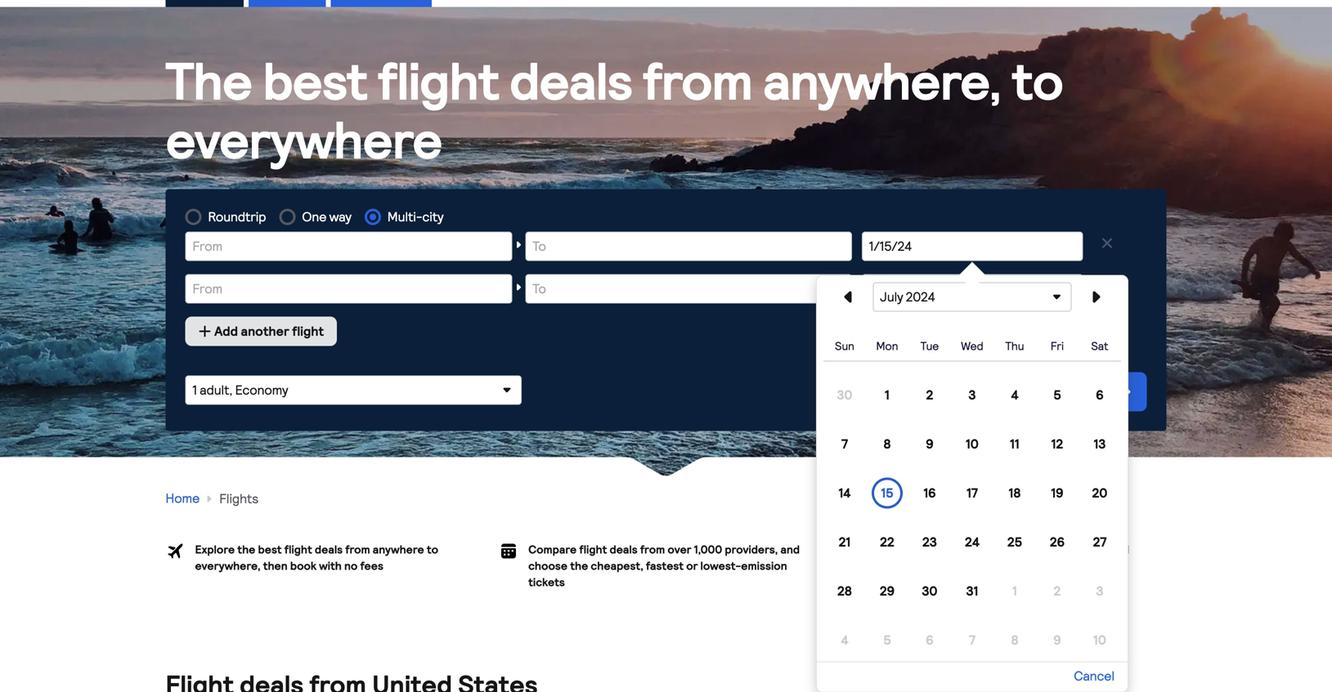 Task type: locate. For each thing, give the bounding box(es) containing it.
6 button up 13 'button' on the bottom right of the page
[[1085, 381, 1115, 410]]

0 vertical spatial 8 button
[[873, 430, 902, 459]]

0 horizontal spatial 7
[[842, 437, 848, 452]]

7
[[842, 437, 848, 452], [969, 633, 975, 648]]

0 horizontal spatial 9 button
[[915, 430, 945, 459]]

0 horizontal spatial 30 button
[[830, 381, 859, 410]]

compare
[[528, 543, 577, 557]]

30 down sun
[[837, 388, 853, 403]]

0 horizontal spatial or
[[686, 559, 698, 573]]

0 vertical spatial 7 button
[[830, 430, 859, 459]]

9 button down price
[[1043, 626, 1072, 655]]

1 horizontal spatial 2 button
[[1043, 577, 1072, 606]]

flight
[[378, 50, 499, 113], [292, 324, 324, 339], [284, 543, 312, 557], [579, 543, 607, 557]]

24
[[965, 535, 980, 550]]

lowest-
[[700, 559, 741, 573]]

3 button
[[958, 381, 987, 410], [1085, 577, 1115, 606]]

0 horizontal spatial 2
[[926, 388, 933, 403]]

0 horizontal spatial 1
[[193, 383, 197, 398]]

1 vertical spatial 10
[[1093, 633, 1106, 648]]

0 vertical spatial 6
[[1096, 388, 1104, 403]]

One way radio
[[279, 209, 296, 225]]

economy
[[235, 383, 288, 398]]

emission
[[741, 559, 787, 573]]

2 button
[[915, 381, 945, 410], [1043, 577, 1072, 606]]

everywhere,
[[195, 559, 261, 573]]

1 horizontal spatial 2
[[1054, 584, 1061, 599]]

0 vertical spatial 1 button
[[873, 381, 902, 410]]

6 button
[[1085, 381, 1115, 410], [915, 626, 945, 655]]

and up right
[[1110, 543, 1129, 557]]

1 horizontal spatial 5
[[1054, 388, 1061, 403]]

1 vertical spatial 6 button
[[915, 626, 945, 655]]

1 horizontal spatial 3 button
[[1085, 577, 1115, 606]]

7 button up '14' button
[[830, 430, 859, 459]]

0 vertical spatial 3
[[969, 388, 976, 403]]

1 vertical spatial or
[[686, 559, 698, 573]]

1 inside button
[[193, 383, 197, 398]]

1 horizontal spatial and
[[1110, 543, 1129, 557]]

4 for the leftmost 4 "button"
[[841, 633, 848, 648]]

1 horizontal spatial 30 button
[[915, 577, 945, 606]]

0 vertical spatial to text field
[[525, 232, 852, 261]]

1 horizontal spatial 4
[[1011, 388, 1019, 403]]

from inside 'the best flight deals from anywhere, to everywhere'
[[643, 50, 752, 113]]

3 down wed
[[969, 388, 976, 403]]

or inside 'compare flight deals from over 1,000 providers, and choose the cheapest, fastest or lowest-emission tickets'
[[686, 559, 698, 573]]

17
[[967, 486, 978, 501]]

0 horizontal spatial 2 button
[[915, 381, 945, 410]]

Roundtrip radio
[[185, 209, 202, 225]]

the inside 'compare flight deals from over 1,000 providers, and choose the cheapest, fastest or lowest-emission tickets'
[[570, 559, 588, 573]]

10 left 11
[[966, 437, 979, 452]]

1 vertical spatial 7 button
[[958, 626, 987, 655]]

1 horizontal spatial 7 button
[[958, 626, 987, 655]]

1 adult, economy
[[193, 383, 288, 398]]

4 left search
[[1011, 388, 1019, 403]]

30 button
[[830, 381, 859, 410], [915, 577, 945, 606]]

10 button left 11
[[958, 430, 987, 459]]

1/15/24 button
[[862, 232, 1083, 261]]

0 horizontal spatial 1 button
[[873, 381, 902, 410]]

1 horizontal spatial 6 button
[[1085, 381, 1115, 410]]

1 vertical spatial 5 button
[[873, 626, 902, 655]]

– left 25
[[996, 543, 1003, 557]]

day
[[1048, 543, 1066, 557]]

1 horizontal spatial 5 button
[[1043, 381, 1072, 410]]

1 vertical spatial 2
[[1054, 584, 1061, 599]]

10 button up cancel at the bottom right of page
[[1085, 626, 1115, 655]]

27
[[1093, 535, 1107, 550]]

30 down alerts
[[922, 584, 938, 599]]

0 horizontal spatial 5 button
[[873, 626, 902, 655]]

1 button down the mon
[[873, 381, 902, 410]]

to
[[1012, 50, 1063, 113], [427, 543, 438, 557], [1078, 543, 1090, 557], [962, 559, 973, 573]]

depart
[[869, 281, 910, 297]]

7 button down 31 button
[[958, 626, 987, 655]]

the right choose
[[570, 559, 588, 573]]

6 left rtl support__yzkyy image
[[1096, 388, 1104, 403]]

5 left "flights"
[[1054, 388, 1061, 403]]

to inside explore the best flight deals from anywhere to everywhere, then book with no fees
[[427, 543, 438, 557]]

0 horizontal spatial 4
[[841, 633, 848, 648]]

9 button up 16 button
[[915, 430, 945, 459]]

0 horizontal spatial book
[[290, 559, 317, 573]]

multi-city
[[388, 209, 444, 225]]

0 vertical spatial 7
[[842, 437, 848, 452]]

8 up 15
[[884, 437, 891, 452]]

1 horizontal spatial 9 button
[[1043, 626, 1072, 655]]

18 button
[[1000, 479, 1030, 508]]

1 vertical spatial 5
[[884, 633, 891, 648]]

5 down 29 button
[[884, 633, 891, 648]]

2 down the tue
[[926, 388, 933, 403]]

month
[[959, 543, 993, 557]]

4 button
[[1000, 381, 1030, 410], [830, 626, 859, 655]]

0 horizontal spatial 3
[[969, 388, 976, 403]]

30 button down sun
[[830, 381, 859, 410]]

23 button
[[915, 528, 945, 557]]

and inside find the cheapest month – or even day – to fly, and set up price alerts to book when the price is right
[[1110, 543, 1129, 557]]

1
[[193, 383, 197, 398], [885, 388, 890, 403], [1013, 584, 1017, 599]]

1 vertical spatial 7
[[969, 633, 975, 648]]

1 vertical spatial 4 button
[[830, 626, 859, 655]]

right
[[1097, 559, 1123, 573]]

1 vertical spatial 30 button
[[915, 577, 945, 606]]

1 vertical spatial 3
[[1096, 584, 1104, 599]]

best
[[263, 50, 367, 113], [258, 543, 282, 557]]

flights
[[219, 491, 259, 507]]

10 button
[[958, 430, 987, 459], [1085, 626, 1115, 655]]

22
[[880, 535, 894, 550]]

0 horizontal spatial and
[[781, 543, 800, 557]]

2 button down the tue
[[915, 381, 945, 410]]

providers,
[[725, 543, 778, 557]]

– right day
[[1069, 543, 1076, 557]]

5 button down 29 button
[[873, 626, 902, 655]]

0 vertical spatial 4 button
[[1000, 381, 1030, 410]]

from inside 'compare flight deals from over 1,000 providers, and choose the cheapest, fastest or lowest-emission tickets'
[[640, 543, 665, 557]]

7 button
[[830, 430, 859, 459], [958, 626, 987, 655]]

0 vertical spatial 9 button
[[915, 430, 945, 459]]

10 for 10 button to the right
[[1093, 633, 1106, 648]]

1 to text field from the top
[[525, 232, 852, 261]]

the down even
[[1036, 559, 1054, 573]]

8 button down when
[[1000, 626, 1030, 655]]

0 vertical spatial 10
[[966, 437, 979, 452]]

0 vertical spatial 3 button
[[958, 381, 987, 410]]

deals inside explore the best flight deals from anywhere to everywhere, then book with no fees
[[315, 543, 343, 557]]

cheapest
[[907, 543, 957, 557]]

rtl support__zdywm image
[[203, 493, 216, 506]]

0 horizontal spatial 5
[[884, 633, 891, 648]]

deals inside 'compare flight deals from over 1,000 providers, and choose the cheapest, fastest or lowest-emission tickets'
[[610, 543, 638, 557]]

2 button down price
[[1043, 577, 1072, 606]]

1 vertical spatial best
[[258, 543, 282, 557]]

1 vertical spatial 2 button
[[1043, 577, 1072, 606]]

6 down alerts
[[926, 633, 934, 648]]

one
[[302, 209, 327, 225]]

4 button up 11 button
[[1000, 381, 1030, 410]]

–
[[996, 543, 1003, 557], [1069, 543, 1076, 557]]

2 to text field from the top
[[525, 274, 852, 304]]

0 horizontal spatial 8 button
[[873, 430, 902, 459]]

0 vertical spatial 2
[[926, 388, 933, 403]]

0 vertical spatial 4
[[1011, 388, 1019, 403]]

23
[[923, 535, 937, 550]]

9 down price
[[1054, 633, 1061, 648]]

1 vertical spatial 6
[[926, 633, 934, 648]]

3 down right
[[1096, 584, 1104, 599]]

the up everywhere,
[[237, 543, 255, 557]]

1 vertical spatial 9
[[1054, 633, 1061, 648]]

5 button left "flights"
[[1043, 381, 1072, 410]]

0 vertical spatial best
[[263, 50, 367, 113]]

None field
[[185, 232, 512, 261], [525, 232, 852, 261], [185, 274, 512, 304], [525, 274, 852, 304], [525, 232, 852, 261], [525, 274, 852, 304]]

or down over
[[686, 559, 698, 573]]

1 down when
[[1013, 584, 1017, 599]]

1 left the adult,
[[193, 383, 197, 398]]

0 horizontal spatial –
[[996, 543, 1003, 557]]

2 and from the left
[[1110, 543, 1129, 557]]

1 and from the left
[[781, 543, 800, 557]]

2 for the bottommost 2 button
[[1054, 584, 1061, 599]]

0 vertical spatial 10 button
[[958, 430, 987, 459]]

1 vertical spatial 9 button
[[1043, 626, 1072, 655]]

1 vertical spatial to text field
[[525, 274, 852, 304]]

1 horizontal spatial book
[[976, 559, 1002, 573]]

cheapest,
[[591, 559, 643, 573]]

set
[[862, 559, 879, 573]]

1 button down when
[[1000, 577, 1030, 606]]

dialog
[[816, 262, 1129, 693]]

14 button
[[830, 479, 859, 508]]

book left with
[[290, 559, 317, 573]]

or up when
[[1006, 543, 1017, 557]]

0 horizontal spatial 30
[[837, 388, 853, 403]]

add another flight
[[214, 324, 324, 339]]

the
[[237, 543, 255, 557], [887, 543, 905, 557], [570, 559, 588, 573], [1036, 559, 1054, 573]]

9 up 16 button
[[926, 437, 934, 452]]

2 – from the left
[[1069, 543, 1076, 557]]

20
[[1092, 486, 1108, 501]]

book inside explore the best flight deals from anywhere to everywhere, then book with no fees
[[290, 559, 317, 573]]

from inside explore the best flight deals from anywhere to everywhere, then book with no fees
[[345, 543, 370, 557]]

0 vertical spatial or
[[1006, 543, 1017, 557]]

1 horizontal spatial 30
[[922, 584, 938, 599]]

1 book from the left
[[290, 559, 317, 573]]

0 horizontal spatial 9
[[926, 437, 934, 452]]

1 down the mon
[[885, 388, 890, 403]]

1 horizontal spatial 3
[[1096, 584, 1104, 599]]

25
[[1008, 535, 1022, 550]]

8
[[884, 437, 891, 452], [1011, 633, 1019, 648]]

1 vertical spatial 30
[[922, 584, 938, 599]]

and up emission
[[781, 543, 800, 557]]

9
[[926, 437, 934, 452], [1054, 633, 1061, 648]]

0 horizontal spatial 10
[[966, 437, 979, 452]]

the inside explore the best flight deals from anywhere to everywhere, then book with no fees
[[237, 543, 255, 557]]

price
[[1056, 559, 1084, 573]]

1 horizontal spatial 6
[[1096, 388, 1104, 403]]

8 button up 15 button
[[873, 430, 902, 459]]

17 button
[[958, 479, 987, 508]]

over
[[668, 543, 691, 557]]

1 horizontal spatial 1 button
[[1000, 577, 1030, 606]]

deals
[[510, 50, 632, 113], [315, 543, 343, 557], [610, 543, 638, 557]]

tue
[[921, 339, 939, 353]]

0 vertical spatial 5
[[1054, 388, 1061, 403]]

the best flight deals from anywhere, to everywhere
[[166, 50, 1063, 172]]

cancel button
[[1074, 669, 1115, 686]]

1 vertical spatial 10 button
[[1085, 626, 1115, 655]]

0 horizontal spatial 6
[[926, 633, 934, 648]]

1 vertical spatial 4
[[841, 633, 848, 648]]

1 vertical spatial 8 button
[[1000, 626, 1030, 655]]

7 down 31 button
[[969, 633, 975, 648]]

3 for the rightmost 3 'button'
[[1096, 584, 1104, 599]]

1 horizontal spatial 10
[[1093, 633, 1106, 648]]

4
[[1011, 388, 1019, 403], [841, 633, 848, 648]]

4 down 28
[[841, 633, 848, 648]]

6 button down alerts
[[915, 626, 945, 655]]

6 for the topmost 6 button
[[1096, 388, 1104, 403]]

2 down price
[[1054, 584, 1061, 599]]

3 button down is
[[1085, 577, 1115, 606]]

1/15/24
[[869, 239, 912, 254]]

even
[[1020, 543, 1045, 557]]

8 down when
[[1011, 633, 1019, 648]]

is
[[1086, 559, 1095, 573]]

4 button down 28
[[830, 626, 859, 655]]

1 vertical spatial 1 button
[[1000, 577, 1030, 606]]

1 vertical spatial 3 button
[[1085, 577, 1115, 606]]

2 book from the left
[[976, 559, 1002, 573]]

book
[[290, 559, 317, 573], [976, 559, 1002, 573]]

1 horizontal spatial or
[[1006, 543, 1017, 557]]

0 horizontal spatial 8
[[884, 437, 891, 452]]

7 up '14' button
[[842, 437, 848, 452]]

10 for leftmost 10 button
[[966, 437, 979, 452]]

0 vertical spatial 30
[[837, 388, 853, 403]]

depart button
[[862, 274, 1083, 304]]

0 vertical spatial 9
[[926, 437, 934, 452]]

book down month
[[976, 559, 1002, 573]]

or
[[1006, 543, 1017, 557], [686, 559, 698, 573]]

0 horizontal spatial 7 button
[[830, 430, 859, 459]]

the
[[166, 50, 252, 113]]

alerts
[[927, 559, 959, 573]]

18
[[1009, 486, 1021, 501]]

30 button down alerts
[[915, 577, 945, 606]]

from
[[643, 50, 752, 113], [345, 543, 370, 557], [640, 543, 665, 557]]

flight inside explore the best flight deals from anywhere to everywhere, then book with no fees
[[284, 543, 312, 557]]

6
[[1096, 388, 1104, 403], [926, 633, 934, 648]]

1 horizontal spatial 9
[[1054, 633, 1061, 648]]

10 up cancel at the bottom right of page
[[1093, 633, 1106, 648]]

3 button down wed
[[958, 381, 987, 410]]

To text field
[[525, 232, 852, 261], [525, 274, 852, 304]]

1 horizontal spatial 10 button
[[1085, 626, 1115, 655]]

and
[[781, 543, 800, 557], [1110, 543, 1129, 557]]

16 button
[[915, 479, 945, 508]]

flight inside 'compare flight deals from over 1,000 providers, and choose the cheapest, fastest or lowest-emission tickets'
[[579, 543, 607, 557]]

1 horizontal spatial 8
[[1011, 633, 1019, 648]]

1 horizontal spatial 7
[[969, 633, 975, 648]]



Task type: describe. For each thing, give the bounding box(es) containing it.
29
[[880, 584, 895, 599]]

28
[[838, 584, 852, 599]]

11
[[1010, 437, 1019, 452]]

2 horizontal spatial 1
[[1013, 584, 1017, 599]]

choose
[[528, 559, 568, 573]]

find the cheapest month – or even day – to fly, and set up price alerts to book when the price is right
[[862, 543, 1129, 573]]

anywhere
[[373, 543, 424, 557]]

and inside 'compare flight deals from over 1,000 providers, and choose the cheapest, fastest or lowest-emission tickets'
[[781, 543, 800, 557]]

1 horizontal spatial 1
[[885, 388, 890, 403]]

wed
[[961, 339, 983, 353]]

From text field
[[185, 232, 512, 261]]

home
[[166, 491, 200, 507]]

0 vertical spatial 5 button
[[1043, 381, 1072, 410]]

way
[[329, 209, 352, 225]]

22 button
[[873, 528, 902, 557]]

everywhere
[[166, 109, 442, 172]]

best inside 'the best flight deals from anywhere, to everywhere'
[[263, 50, 367, 113]]

0 horizontal spatial 6 button
[[915, 626, 945, 655]]

20 button
[[1085, 479, 1115, 508]]

mon
[[876, 339, 898, 353]]

thu
[[1005, 339, 1024, 353]]

2 for topmost 2 button
[[926, 388, 933, 403]]

1 horizontal spatial 8 button
[[1000, 626, 1030, 655]]

no
[[344, 559, 358, 573]]

book inside find the cheapest month – or even day – to fly, and set up price alerts to book when the price is right
[[976, 559, 1002, 573]]

search
[[1027, 384, 1070, 400]]

add
[[214, 324, 238, 339]]

dialog containing 30
[[816, 262, 1129, 693]]

0 vertical spatial 2 button
[[915, 381, 945, 410]]

sat
[[1091, 339, 1109, 353]]

explore the best flight deals from anywhere to everywhere, then book with no fees
[[195, 543, 438, 573]]

add another flight button
[[185, 317, 337, 346]]

31
[[966, 584, 978, 599]]

another
[[241, 324, 289, 339]]

25 button
[[1000, 528, 1030, 557]]

fastest
[[646, 559, 684, 573]]

13
[[1094, 437, 1106, 452]]

From text field
[[185, 274, 512, 304]]

with
[[319, 559, 342, 573]]

anywhere,
[[763, 50, 1001, 113]]

tickets
[[528, 576, 565, 590]]

1 vertical spatial 8
[[1011, 633, 1019, 648]]

0 horizontal spatial 3 button
[[958, 381, 987, 410]]

multi-
[[388, 209, 422, 225]]

up
[[881, 559, 894, 573]]

14
[[839, 486, 851, 501]]

16
[[924, 486, 936, 501]]

flights
[[1073, 384, 1111, 400]]

fees
[[360, 559, 383, 573]]

1,000
[[694, 543, 722, 557]]

4 for the rightmost 4 "button"
[[1011, 388, 1019, 403]]

best inside explore the best flight deals from anywhere to everywhere, then book with no fees
[[258, 543, 282, 557]]

21
[[839, 535, 851, 550]]

26
[[1050, 535, 1065, 550]]

0 horizontal spatial 4 button
[[830, 626, 859, 655]]

to inside 'the best flight deals from anywhere, to everywhere'
[[1012, 50, 1063, 113]]

one way
[[302, 209, 352, 225]]

flight inside 'the best flight deals from anywhere, to everywhere'
[[378, 50, 499, 113]]

to text field for depart
[[525, 274, 852, 304]]

find
[[862, 543, 884, 557]]

sun
[[835, 339, 854, 353]]

30 for the top 30 button
[[837, 388, 853, 403]]

19 button
[[1043, 479, 1072, 508]]

28 button
[[830, 577, 859, 606]]

6 for leftmost 6 button
[[926, 633, 934, 648]]

12 button
[[1043, 430, 1072, 459]]

deals inside 'the best flight deals from anywhere, to everywhere'
[[510, 50, 632, 113]]

1 horizontal spatial 4 button
[[1000, 381, 1030, 410]]

when
[[1005, 559, 1033, 573]]

rtl support__yzkyy image
[[1114, 382, 1134, 402]]

home link
[[166, 491, 200, 508]]

0 horizontal spatial 10 button
[[958, 430, 987, 459]]

price
[[897, 559, 924, 573]]

21 button
[[830, 528, 859, 557]]

explore
[[195, 543, 235, 557]]

11 button
[[1000, 430, 1030, 459]]

then
[[263, 559, 288, 573]]

0 vertical spatial 8
[[884, 437, 891, 452]]

29 button
[[873, 577, 902, 606]]

compare flight deals from over 1,000 providers, and choose the cheapest, fastest or lowest-emission tickets
[[528, 543, 800, 590]]

to text field for 1/15/24
[[525, 232, 852, 261]]

flight inside button
[[292, 324, 324, 339]]

31 button
[[958, 577, 987, 606]]

the up the up
[[887, 543, 905, 557]]

roundtrip
[[208, 209, 266, 225]]

19
[[1051, 486, 1064, 501]]

adult,
[[200, 383, 233, 398]]

1 – from the left
[[996, 543, 1003, 557]]

0 vertical spatial 6 button
[[1085, 381, 1115, 410]]

none field from
[[185, 274, 512, 304]]

15 button
[[873, 479, 902, 508]]

search flights button
[[1014, 372, 1147, 412]]

cancel
[[1074, 669, 1115, 684]]

or inside find the cheapest month – or even day – to fly, and set up price alerts to book when the price is right
[[1006, 543, 1017, 557]]

1 adult, economy button
[[185, 376, 522, 405]]

13 button
[[1085, 430, 1115, 459]]

search flights
[[1027, 384, 1111, 400]]

Multi-city radio
[[365, 209, 381, 225]]

3 for leftmost 3 'button'
[[969, 388, 976, 403]]

24 button
[[958, 528, 987, 557]]

15
[[881, 486, 893, 501]]

27 button
[[1085, 528, 1115, 557]]

0 vertical spatial 30 button
[[830, 381, 859, 410]]

30 for bottommost 30 button
[[922, 584, 938, 599]]

city
[[422, 209, 444, 225]]

fly,
[[1093, 543, 1108, 557]]



Task type: vqa. For each thing, say whether or not it's contained in the screenshot.


